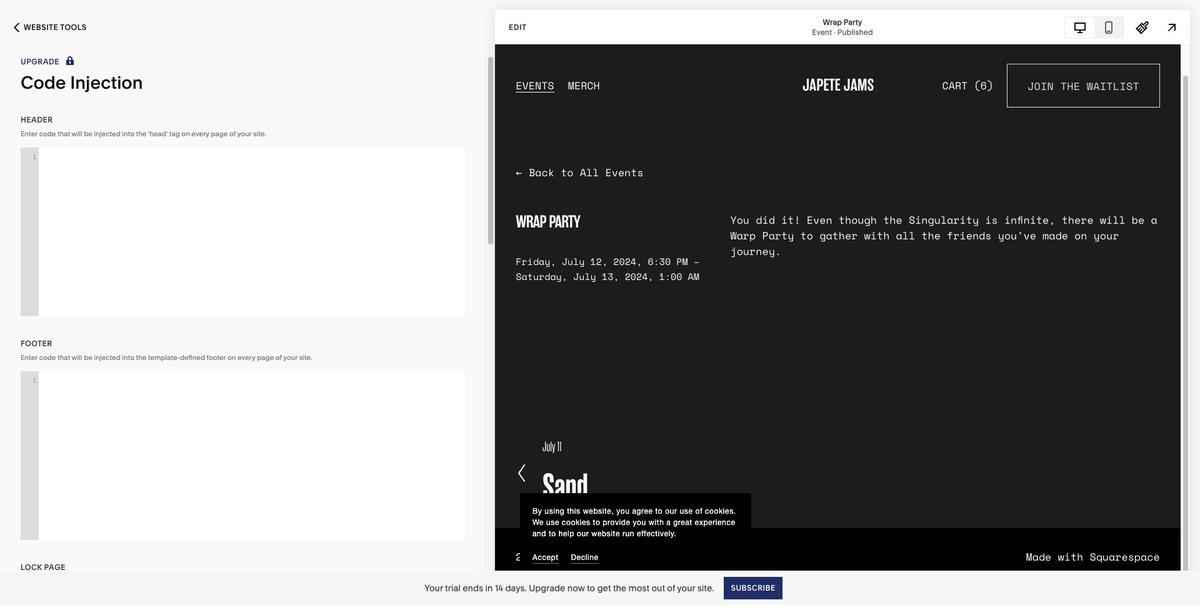 Task type: vqa. For each thing, say whether or not it's contained in the screenshot.
days.
yes



Task type: locate. For each thing, give the bounding box(es) containing it.
your trial ends in 14 days. upgrade now to get the most out of your site.
[[425, 583, 715, 594]]

on
[[182, 129, 190, 138], [228, 353, 236, 362]]

page
[[211, 129, 228, 138], [257, 353, 274, 362]]

that inside footer enter code that will be injected into the template-defined footer on every page of your site.
[[58, 353, 70, 362]]

will inside header enter code that will be injected into the 'head' tag on every page of your site.
[[72, 129, 82, 138]]

1 horizontal spatial on
[[228, 353, 236, 362]]

1 horizontal spatial site.
[[299, 353, 313, 362]]

injected inside footer enter code that will be injected into the template-defined footer on every page of your site.
[[94, 353, 121, 362]]

2 vertical spatial the
[[613, 583, 627, 594]]

injected inside header enter code that will be injected into the 'head' tag on every page of your site.
[[94, 129, 121, 138]]

injected for header
[[94, 129, 121, 138]]

enter down header
[[21, 129, 38, 138]]

0 vertical spatial page
[[211, 129, 228, 138]]

0 vertical spatial on
[[182, 129, 190, 138]]

of right "out"
[[668, 583, 676, 594]]

to
[[587, 583, 596, 594]]

your
[[237, 129, 252, 138], [283, 353, 298, 362], [678, 583, 696, 594]]

0 vertical spatial into
[[122, 129, 134, 138]]

ends
[[463, 583, 483, 594]]

0 horizontal spatial of
[[230, 129, 236, 138]]

edit button
[[501, 16, 535, 39]]

every right tag
[[192, 129, 209, 138]]

1 vertical spatial your
[[283, 353, 298, 362]]

every right footer
[[238, 353, 255, 362]]

be for header
[[84, 129, 92, 138]]

1 code from the top
[[39, 129, 56, 138]]

into left template-
[[122, 353, 134, 362]]

1 vertical spatial enter
[[21, 353, 38, 362]]

0 vertical spatial code
[[39, 129, 56, 138]]

2 enter from the top
[[21, 353, 38, 362]]

2 1 from the top
[[32, 377, 37, 385]]

1 vertical spatial site.
[[299, 353, 313, 362]]

0 vertical spatial that
[[58, 129, 70, 138]]

injection
[[70, 72, 143, 93]]

page right footer
[[257, 353, 274, 362]]

1 enter from the top
[[21, 129, 38, 138]]

1 horizontal spatial every
[[238, 353, 255, 362]]

of inside header enter code that will be injected into the 'head' tag on every page of your site.
[[230, 129, 236, 138]]

2 code from the top
[[39, 353, 56, 362]]

of right footer
[[276, 353, 282, 362]]

1
[[32, 153, 37, 161], [32, 377, 37, 385]]

upgrade
[[21, 57, 59, 66], [529, 583, 566, 594]]

site.
[[253, 129, 266, 138], [299, 353, 313, 362], [698, 583, 715, 594]]

0 vertical spatial every
[[192, 129, 209, 138]]

0 vertical spatial the
[[136, 129, 147, 138]]

out
[[652, 583, 665, 594]]

0 vertical spatial your
[[237, 129, 252, 138]]

the inside footer enter code that will be injected into the template-defined footer on every page of your site.
[[136, 353, 147, 362]]

upgrade up code
[[21, 57, 59, 66]]

0 vertical spatial be
[[84, 129, 92, 138]]

2 vertical spatial site.
[[698, 583, 715, 594]]

1 into from the top
[[122, 129, 134, 138]]

1 down footer
[[32, 377, 37, 385]]

lock
[[21, 563, 42, 572]]

code
[[39, 129, 56, 138], [39, 353, 56, 362]]

2 vertical spatial your
[[678, 583, 696, 594]]

enter for header
[[21, 129, 38, 138]]

will for footer
[[72, 353, 82, 362]]

tab list
[[1066, 17, 1124, 37]]

the inside header enter code that will be injected into the 'head' tag on every page of your site.
[[136, 129, 147, 138]]

site. inside header enter code that will be injected into the 'head' tag on every page of your site.
[[253, 129, 266, 138]]

code inside header enter code that will be injected into the 'head' tag on every page of your site.
[[39, 129, 56, 138]]

that for header
[[58, 129, 70, 138]]

on right footer
[[228, 353, 236, 362]]

footer
[[207, 353, 226, 362]]

1 that from the top
[[58, 129, 70, 138]]

the for footer
[[136, 353, 147, 362]]

of right tag
[[230, 129, 236, 138]]

days.
[[506, 583, 527, 594]]

2 be from the top
[[84, 353, 92, 362]]

0 vertical spatial site.
[[253, 129, 266, 138]]

1 vertical spatial the
[[136, 353, 147, 362]]

the for header
[[136, 129, 147, 138]]

0 vertical spatial injected
[[94, 129, 121, 138]]

into
[[122, 129, 134, 138], [122, 353, 134, 362]]

0 horizontal spatial page
[[211, 129, 228, 138]]

1 vertical spatial 1
[[32, 377, 37, 385]]

tools
[[60, 23, 87, 32]]

the left 'head'
[[136, 129, 147, 138]]

0 horizontal spatial every
[[192, 129, 209, 138]]

the right get
[[613, 583, 627, 594]]

1 horizontal spatial of
[[276, 353, 282, 362]]

1 horizontal spatial your
[[283, 353, 298, 362]]

0 vertical spatial of
[[230, 129, 236, 138]]

that inside header enter code that will be injected into the 'head' tag on every page of your site.
[[58, 129, 70, 138]]

1 vertical spatial be
[[84, 353, 92, 362]]

1 horizontal spatial upgrade
[[529, 583, 566, 594]]

2 will from the top
[[72, 353, 82, 362]]

be inside footer enter code that will be injected into the template-defined footer on every page of your site.
[[84, 353, 92, 362]]

1 vertical spatial of
[[276, 353, 282, 362]]

code down header
[[39, 129, 56, 138]]

0 horizontal spatial on
[[182, 129, 190, 138]]

the
[[136, 129, 147, 138], [136, 353, 147, 362], [613, 583, 627, 594]]

1 vertical spatial injected
[[94, 353, 121, 362]]

template-
[[148, 353, 180, 362]]

upgrade inside button
[[21, 57, 59, 66]]

2 horizontal spatial of
[[668, 583, 676, 594]]

page right tag
[[211, 129, 228, 138]]

injected left 'head'
[[94, 129, 121, 138]]

2 horizontal spatial site.
[[698, 583, 715, 594]]

of
[[230, 129, 236, 138], [276, 353, 282, 362], [668, 583, 676, 594]]

2 injected from the top
[[94, 353, 121, 362]]

0 horizontal spatial your
[[237, 129, 252, 138]]

enter down footer
[[21, 353, 38, 362]]

code inside footer enter code that will be injected into the template-defined footer on every page of your site.
[[39, 353, 56, 362]]

header
[[21, 115, 53, 124]]

1 vertical spatial code
[[39, 353, 56, 362]]

website tools
[[24, 23, 87, 32]]

into inside footer enter code that will be injected into the template-defined footer on every page of your site.
[[122, 353, 134, 362]]

that for footer
[[58, 353, 70, 362]]

code for footer
[[39, 353, 56, 362]]

injected
[[94, 129, 121, 138], [94, 353, 121, 362]]

2 into from the top
[[122, 353, 134, 362]]

code for header
[[39, 129, 56, 138]]

2 horizontal spatial your
[[678, 583, 696, 594]]

into left 'head'
[[122, 129, 134, 138]]

code down footer
[[39, 353, 56, 362]]

lock page
[[21, 563, 66, 572]]

1 vertical spatial will
[[72, 353, 82, 362]]

0 horizontal spatial upgrade
[[21, 57, 59, 66]]

0 vertical spatial 1
[[32, 153, 37, 161]]

1 vertical spatial that
[[58, 353, 70, 362]]

subscribe button
[[725, 577, 783, 599]]

enter inside header enter code that will be injected into the 'head' tag on every page of your site.
[[21, 129, 38, 138]]

injected left template-
[[94, 353, 121, 362]]

will
[[72, 129, 82, 138], [72, 353, 82, 362]]

be inside header enter code that will be injected into the 'head' tag on every page of your site.
[[84, 129, 92, 138]]

enter inside footer enter code that will be injected into the template-defined footer on every page of your site.
[[21, 353, 38, 362]]

into for footer
[[122, 353, 134, 362]]

0 vertical spatial upgrade
[[21, 57, 59, 66]]

be
[[84, 129, 92, 138], [84, 353, 92, 362]]

1 1 from the top
[[32, 153, 37, 161]]

1 injected from the top
[[94, 129, 121, 138]]

0 vertical spatial will
[[72, 129, 82, 138]]

page
[[44, 563, 66, 572]]

1 be from the top
[[84, 129, 92, 138]]

2 that from the top
[[58, 353, 70, 362]]

footer enter code that will be injected into the template-defined footer on every page of your site.
[[21, 339, 313, 362]]

1 vertical spatial into
[[122, 353, 134, 362]]

1 vertical spatial page
[[257, 353, 274, 362]]

1 down header
[[32, 153, 37, 161]]

into inside header enter code that will be injected into the 'head' tag on every page of your site.
[[122, 129, 134, 138]]

enter
[[21, 129, 38, 138], [21, 353, 38, 362]]

your
[[425, 583, 443, 594]]

1 will from the top
[[72, 129, 82, 138]]

on right tag
[[182, 129, 190, 138]]

now
[[568, 583, 585, 594]]

1 vertical spatial on
[[228, 353, 236, 362]]

that
[[58, 129, 70, 138], [58, 353, 70, 362]]

every
[[192, 129, 209, 138], [238, 353, 255, 362]]

0 vertical spatial enter
[[21, 129, 38, 138]]

1 vertical spatial every
[[238, 353, 255, 362]]

be for footer
[[84, 353, 92, 362]]

will inside footer enter code that will be injected into the template-defined footer on every page of your site.
[[72, 353, 82, 362]]

upgrade left the now
[[529, 583, 566, 594]]

1 horizontal spatial page
[[257, 353, 274, 362]]

0 horizontal spatial site.
[[253, 129, 266, 138]]

the left template-
[[136, 353, 147, 362]]



Task type: describe. For each thing, give the bounding box(es) containing it.
tag
[[169, 129, 180, 138]]

trial
[[445, 583, 461, 594]]

defined
[[180, 353, 205, 362]]

website
[[24, 23, 58, 32]]

page inside footer enter code that will be injected into the template-defined footer on every page of your site.
[[257, 353, 274, 362]]

2 vertical spatial of
[[668, 583, 676, 594]]

upgrade button
[[21, 55, 77, 69]]

·
[[834, 27, 836, 37]]

on inside footer enter code that will be injected into the template-defined footer on every page of your site.
[[228, 353, 236, 362]]

footer
[[21, 339, 52, 348]]

into for header
[[122, 129, 134, 138]]

subscribe
[[731, 583, 776, 593]]

header enter code that will be injected into the 'head' tag on every page of your site.
[[21, 115, 266, 138]]

most
[[629, 583, 650, 594]]

published
[[838, 27, 874, 37]]

'head'
[[148, 129, 168, 138]]

enter for footer
[[21, 353, 38, 362]]

injected for footer
[[94, 353, 121, 362]]

will for header
[[72, 129, 82, 138]]

event
[[813, 27, 833, 37]]

every inside header enter code that will be injected into the 'head' tag on every page of your site.
[[192, 129, 209, 138]]

wrap
[[823, 17, 842, 27]]

in
[[486, 583, 493, 594]]

get
[[598, 583, 611, 594]]

on inside header enter code that will be injected into the 'head' tag on every page of your site.
[[182, 129, 190, 138]]

edit
[[509, 22, 527, 32]]

your inside footer enter code that will be injected into the template-defined footer on every page of your site.
[[283, 353, 298, 362]]

website tools button
[[0, 14, 100, 41]]

of inside footer enter code that will be injected into the template-defined footer on every page of your site.
[[276, 353, 282, 362]]

party
[[844, 17, 863, 27]]

code
[[21, 72, 66, 93]]

page inside header enter code that will be injected into the 'head' tag on every page of your site.
[[211, 129, 228, 138]]

1 for header
[[32, 153, 37, 161]]

every inside footer enter code that will be injected into the template-defined footer on every page of your site.
[[238, 353, 255, 362]]

1 vertical spatial upgrade
[[529, 583, 566, 594]]

1 for footer
[[32, 377, 37, 385]]

site. inside footer enter code that will be injected into the template-defined footer on every page of your site.
[[299, 353, 313, 362]]

wrap party event · published
[[813, 17, 874, 37]]

14
[[495, 583, 503, 594]]

your inside header enter code that will be injected into the 'head' tag on every page of your site.
[[237, 129, 252, 138]]

code injection
[[21, 72, 143, 93]]



